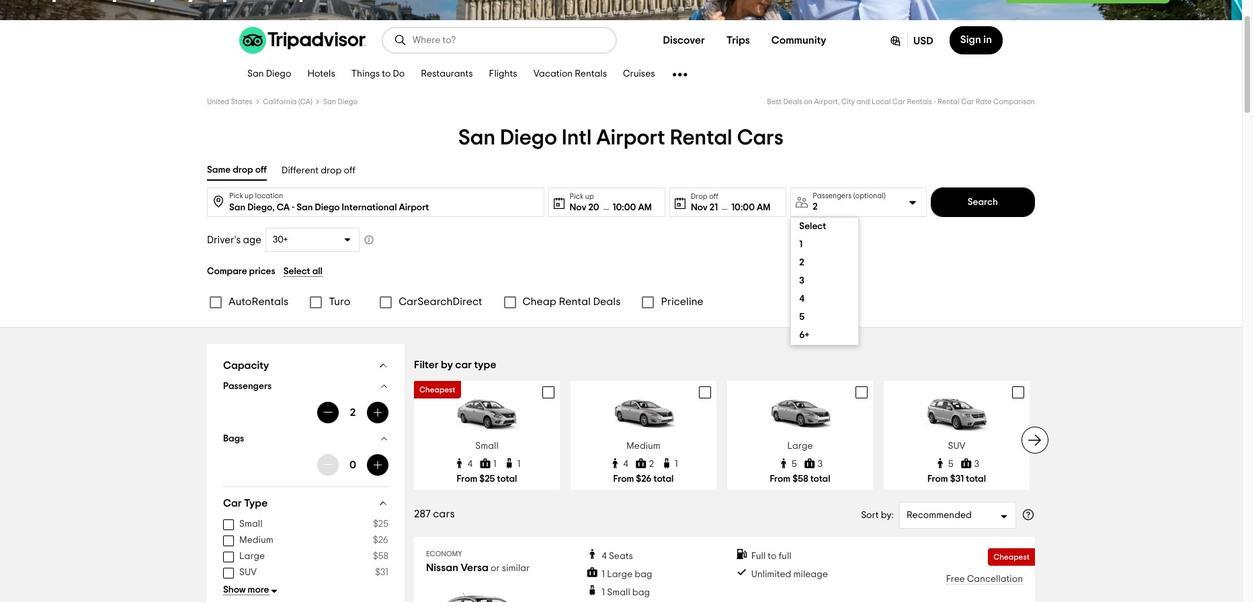Task type: describe. For each thing, give the bounding box(es) containing it.
different drop off
[[282, 166, 355, 175]]

california
[[263, 98, 297, 106]]

to for things
[[382, 70, 391, 79]]

total for from $25 total
[[497, 474, 517, 484]]

all
[[312, 267, 323, 276]]

same drop off
[[207, 165, 267, 175]]

type
[[474, 360, 496, 370]]

1 vertical spatial san diego
[[323, 98, 358, 106]]

san diego link
[[323, 98, 358, 106]]

search
[[968, 198, 998, 207]]

from $58 total
[[770, 474, 830, 484]]

free
[[946, 574, 965, 584]]

3 for large
[[818, 459, 823, 469]]

total for from $26 total
[[654, 474, 674, 484]]

car
[[455, 360, 472, 370]]

cheap
[[523, 296, 556, 307]]

community button
[[761, 27, 837, 54]]

Search search field
[[413, 34, 605, 46]]

trips button
[[716, 27, 761, 54]]

cruises
[[623, 70, 655, 79]]

car type image for small
[[453, 391, 521, 436]]

airport
[[596, 127, 665, 149]]

car type image for medium
[[610, 391, 677, 436]]

discover button
[[652, 27, 716, 54]]

vacation rentals
[[533, 70, 607, 79]]

carsearchdirect
[[399, 296, 482, 307]]

1 vertical spatial $31
[[375, 568, 388, 577]]

1 horizontal spatial rentals
[[907, 98, 932, 106]]

10:00 for 20
[[613, 203, 636, 212]]

off for different drop off
[[344, 166, 355, 175]]

states
[[231, 98, 252, 106]]

0 vertical spatial cheapest
[[419, 386, 455, 394]]

30+
[[273, 235, 288, 245]]

search image
[[394, 34, 407, 47]]

tripadvisor image
[[239, 27, 366, 54]]

comparison
[[993, 98, 1035, 106]]

4 up from $25 total
[[467, 459, 472, 469]]

4 seats
[[602, 552, 633, 561]]

usd
[[913, 36, 933, 46]]

20
[[588, 203, 599, 212]]

passengers for passengers (optional) 2
[[813, 192, 852, 200]]

1 horizontal spatial small
[[475, 441, 499, 451]]

1 vertical spatial $58
[[373, 552, 388, 561]]

1 vertical spatial cheapest
[[994, 553, 1030, 561]]

up for drop off
[[245, 192, 254, 200]]

subtract passenger image
[[323, 407, 333, 418]]

same
[[207, 165, 231, 175]]

location
[[255, 192, 283, 200]]

nov for nov 21
[[691, 203, 708, 212]]

or
[[491, 564, 500, 573]]

sort by:
[[861, 511, 894, 520]]

show
[[223, 585, 246, 595]]

cheap rental deals
[[523, 296, 621, 307]]

drop for different
[[321, 166, 342, 175]]

sign in link
[[949, 26, 1003, 54]]

full
[[751, 552, 766, 561]]

1 horizontal spatial car
[[892, 98, 905, 106]]

united
[[207, 98, 229, 106]]

and
[[857, 98, 870, 106]]

5 for suv
[[948, 459, 953, 469]]

4 up from $26 total
[[623, 459, 628, 469]]

1 horizontal spatial deals
[[783, 98, 802, 106]]

in
[[983, 34, 992, 45]]

capacity
[[223, 360, 269, 371]]

from for from $31 total
[[927, 474, 948, 484]]

0 vertical spatial $26
[[636, 474, 652, 484]]

versa
[[461, 562, 489, 573]]

1 horizontal spatial large
[[607, 570, 633, 579]]

flights
[[489, 70, 517, 79]]

sign
[[960, 34, 981, 45]]

community
[[771, 35, 826, 46]]

flights link
[[481, 60, 525, 89]]

from for from $26 total
[[613, 474, 634, 484]]

age
[[243, 235, 261, 245]]

drop
[[691, 193, 708, 200]]

best
[[767, 98, 782, 106]]

pick up
[[570, 193, 594, 200]]

2 vertical spatial small
[[607, 588, 630, 597]]

1 horizontal spatial medium
[[626, 441, 661, 451]]

on
[[804, 98, 812, 106]]

2 horizontal spatial san
[[458, 127, 495, 149]]

cars
[[737, 127, 784, 149]]

things to do link
[[343, 60, 413, 89]]

nov for nov 20
[[570, 203, 586, 212]]

from for from $25 total
[[457, 474, 477, 484]]

free cancellation
[[946, 574, 1023, 584]]

passengers for passengers
[[223, 382, 272, 391]]

intl
[[562, 127, 592, 149]]

3 inside 1 2 3 4 5 6+
[[799, 276, 804, 286]]

0 vertical spatial rentals
[[575, 70, 607, 79]]

0 vertical spatial rental
[[938, 98, 960, 106]]

up for nov 21
[[585, 193, 594, 200]]

2 inside 'passengers (optional) 2'
[[813, 202, 818, 212]]

california (ca) link
[[263, 98, 312, 106]]

united states
[[207, 98, 252, 106]]

economy nissan versa or similar
[[426, 550, 530, 573]]

1 small bag
[[602, 588, 650, 597]]

bag for 1 small bag
[[632, 588, 650, 597]]

am for 20
[[638, 203, 652, 212]]

type
[[244, 498, 268, 509]]

hotels link
[[299, 60, 343, 89]]

2 vertical spatial rental
[[559, 296, 591, 307]]

unlimited mileage
[[751, 570, 828, 579]]

restaurants link
[[413, 60, 481, 89]]

driver's
[[207, 235, 241, 245]]

drop for same
[[233, 165, 253, 175]]

1 horizontal spatial diego
[[338, 98, 358, 106]]

pick up location
[[229, 192, 283, 200]]

1 vertical spatial $25
[[373, 520, 388, 529]]

prices
[[249, 267, 275, 276]]

0
[[349, 460, 356, 470]]

cancellation
[[967, 574, 1023, 584]]

1 vertical spatial san
[[323, 98, 336, 106]]

drop off
[[691, 193, 718, 200]]

compare
[[207, 267, 247, 276]]

from $26 total
[[613, 474, 674, 484]]

seats
[[609, 552, 633, 561]]

sort
[[861, 511, 879, 520]]

10:00 for 21
[[731, 203, 755, 212]]

-
[[934, 98, 936, 106]]

mileage
[[793, 570, 828, 579]]

different
[[282, 166, 319, 175]]

recommended
[[907, 511, 972, 520]]

priceline
[[661, 296, 704, 307]]



Task type: locate. For each thing, give the bounding box(es) containing it.
$31 left "nissan"
[[375, 568, 388, 577]]

filter
[[414, 360, 439, 370]]

nov
[[570, 203, 586, 212], [691, 203, 708, 212]]

1 pick from the left
[[229, 192, 243, 200]]

car type image
[[453, 391, 521, 436], [610, 391, 677, 436], [766, 391, 834, 436], [923, 391, 990, 436]]

287
[[414, 509, 431, 519]]

rental
[[938, 98, 960, 106], [670, 127, 732, 149], [559, 296, 591, 307]]

10:00 am for nov 21
[[731, 203, 770, 212]]

rentals right vacation
[[575, 70, 607, 79]]

2 total from the left
[[654, 474, 674, 484]]

san diego down hotels link
[[323, 98, 358, 106]]

0 vertical spatial san diego
[[247, 70, 291, 79]]

cheapest down 'by'
[[419, 386, 455, 394]]

$31 up recommended on the bottom of the page
[[950, 474, 964, 484]]

0 vertical spatial $58
[[792, 474, 808, 484]]

0 vertical spatial passengers
[[813, 192, 852, 200]]

4 up "6+"
[[799, 294, 805, 304]]

to left full
[[768, 552, 777, 561]]

diego left intl
[[500, 127, 557, 149]]

$58
[[792, 474, 808, 484], [373, 552, 388, 561]]

small up from $25 total
[[475, 441, 499, 451]]

3
[[799, 276, 804, 286], [818, 459, 823, 469], [974, 459, 979, 469]]

0 vertical spatial small
[[475, 441, 499, 451]]

0 horizontal spatial to
[[382, 70, 391, 79]]

add bag image
[[372, 460, 383, 470]]

10:00 right 21
[[731, 203, 755, 212]]

1
[[799, 240, 803, 249], [493, 459, 496, 469], [517, 459, 521, 469], [675, 459, 678, 469], [602, 570, 605, 579], [602, 588, 605, 597]]

0 vertical spatial select
[[799, 222, 826, 231]]

similar
[[502, 564, 530, 573]]

bags
[[223, 434, 244, 444]]

2 10:00 am from the left
[[731, 203, 770, 212]]

0 horizontal spatial san diego
[[247, 70, 291, 79]]

nov 21
[[691, 203, 718, 212]]

2 horizontal spatial off
[[709, 193, 718, 200]]

off up pick up location at the top
[[255, 165, 267, 175]]

1 vertical spatial diego
[[338, 98, 358, 106]]

1 10:00 am from the left
[[613, 203, 652, 212]]

1 vertical spatial deals
[[593, 296, 621, 307]]

restaurants
[[421, 70, 473, 79]]

select all
[[283, 267, 323, 276]]

to left do on the top of the page
[[382, 70, 391, 79]]

5 up from $31 total
[[948, 459, 953, 469]]

car type image down type at the bottom of the page
[[453, 391, 521, 436]]

bag
[[635, 570, 652, 579], [632, 588, 650, 597]]

None search field
[[383, 28, 616, 52]]

2 car type image from the left
[[610, 391, 677, 436]]

4 from from the left
[[927, 474, 948, 484]]

1 horizontal spatial $58
[[792, 474, 808, 484]]

car type image for suv
[[923, 391, 990, 436]]

0 horizontal spatial suv
[[239, 568, 257, 577]]

1 horizontal spatial 10:00 am
[[731, 203, 770, 212]]

passengers left (optional)
[[813, 192, 852, 200]]

select left the all at left
[[283, 267, 310, 276]]

0 horizontal spatial cheapest
[[419, 386, 455, 394]]

united states link
[[207, 98, 252, 106]]

0 horizontal spatial $58
[[373, 552, 388, 561]]

large up show more on the bottom left of the page
[[239, 552, 265, 561]]

1 horizontal spatial nov
[[691, 203, 708, 212]]

2 horizontal spatial small
[[607, 588, 630, 597]]

0 horizontal spatial car
[[223, 498, 242, 509]]

0 vertical spatial suv
[[948, 441, 965, 451]]

diego up california
[[266, 70, 291, 79]]

0 horizontal spatial drop
[[233, 165, 253, 175]]

2 horizontal spatial 3
[[974, 459, 979, 469]]

car left rate
[[961, 98, 974, 106]]

vacation rentals link
[[525, 60, 615, 89]]

medium down type at the left of page
[[239, 536, 273, 545]]

6+
[[799, 331, 809, 340]]

pick down same drop off
[[229, 192, 243, 200]]

2 vertical spatial large
[[607, 570, 633, 579]]

select for select
[[799, 222, 826, 231]]

0 horizontal spatial rentals
[[575, 70, 607, 79]]

0 horizontal spatial am
[[638, 203, 652, 212]]

0 horizontal spatial select
[[283, 267, 310, 276]]

1 vertical spatial to
[[768, 552, 777, 561]]

to
[[382, 70, 391, 79], [768, 552, 777, 561]]

suv up show more on the bottom left of the page
[[239, 568, 257, 577]]

nov down drop
[[691, 203, 708, 212]]

1 horizontal spatial suv
[[948, 441, 965, 451]]

up up "20"
[[585, 193, 594, 200]]

0 horizontal spatial 10:00 am
[[613, 203, 652, 212]]

1 horizontal spatial 5
[[799, 313, 805, 322]]

am right 21
[[757, 203, 770, 212]]

discover
[[663, 35, 705, 46]]

cruises link
[[615, 60, 663, 89]]

pick up nov 20
[[570, 193, 583, 200]]

filter by car type
[[414, 360, 496, 370]]

car type
[[223, 498, 268, 509]]

nov down the pick up
[[570, 203, 586, 212]]

next image
[[1027, 432, 1043, 448]]

287 cars
[[414, 509, 455, 519]]

trips
[[726, 35, 750, 46]]

city
[[841, 98, 855, 106]]

1 horizontal spatial cheapest
[[994, 553, 1030, 561]]

suv up from $31 total
[[948, 441, 965, 451]]

2 from from the left
[[613, 474, 634, 484]]

5
[[799, 313, 805, 322], [792, 459, 797, 469], [948, 459, 953, 469]]

5 up the from $58 total
[[792, 459, 797, 469]]

2 horizontal spatial car
[[961, 98, 974, 106]]

drop
[[233, 165, 253, 175], [321, 166, 342, 175]]

1 nov from the left
[[570, 203, 586, 212]]

10:00 right "20"
[[613, 203, 636, 212]]

large down seats
[[607, 570, 633, 579]]

1 horizontal spatial passengers
[[813, 192, 852, 200]]

2 inside 1 2 3 4 5 6+
[[799, 258, 804, 267]]

unlimited
[[751, 570, 791, 579]]

small down 1 large bag
[[607, 588, 630, 597]]

1 horizontal spatial $25
[[479, 474, 495, 484]]

5 for large
[[792, 459, 797, 469]]

1 horizontal spatial $26
[[636, 474, 652, 484]]

10:00
[[613, 203, 636, 212], [731, 203, 755, 212]]

3 up the from $58 total
[[818, 459, 823, 469]]

1 horizontal spatial pick
[[570, 193, 583, 200]]

driver's age
[[207, 235, 261, 245]]

rate
[[976, 98, 992, 106]]

advertisement region
[[0, 0, 1242, 20]]

things to do
[[351, 70, 405, 79]]

1 up from the left
[[245, 192, 254, 200]]

City or Airport text field
[[229, 188, 538, 215]]

$26
[[636, 474, 652, 484], [373, 536, 388, 545]]

4 left seats
[[602, 552, 607, 561]]

0 horizontal spatial $26
[[373, 536, 388, 545]]

0 horizontal spatial 10:00
[[613, 203, 636, 212]]

3 total from the left
[[810, 474, 830, 484]]

1 2 3 4 5 6+
[[799, 240, 809, 340]]

usd button
[[878, 26, 944, 54]]

0 horizontal spatial deals
[[593, 296, 621, 307]]

1 horizontal spatial san
[[323, 98, 336, 106]]

california (ca)
[[263, 98, 312, 106]]

am right "20"
[[638, 203, 652, 212]]

drop right same
[[233, 165, 253, 175]]

from $25 total
[[457, 474, 517, 484]]

4 inside 1 2 3 4 5 6+
[[799, 294, 805, 304]]

total for from $58 total
[[810, 474, 830, 484]]

3 up "6+"
[[799, 276, 804, 286]]

1 vertical spatial passengers
[[223, 382, 272, 391]]

0 horizontal spatial $25
[[373, 520, 388, 529]]

things
[[351, 70, 380, 79]]

0 horizontal spatial pick
[[229, 192, 243, 200]]

2 10:00 from the left
[[731, 203, 755, 212]]

5 up "6+"
[[799, 313, 805, 322]]

10:00 am right 21
[[731, 203, 770, 212]]

10:00 am right "20"
[[613, 203, 652, 212]]

1 horizontal spatial san diego
[[323, 98, 358, 106]]

add passenger image
[[372, 407, 383, 418]]

1 horizontal spatial $31
[[950, 474, 964, 484]]

1 vertical spatial select
[[283, 267, 310, 276]]

nov 20
[[570, 203, 599, 212]]

turo
[[329, 296, 350, 307]]

1 vertical spatial small
[[239, 520, 262, 529]]

am
[[638, 203, 652, 212], [757, 203, 770, 212]]

off up city or airport text field
[[344, 166, 355, 175]]

2 pick from the left
[[570, 193, 583, 200]]

1 horizontal spatial off
[[344, 166, 355, 175]]

drop right different
[[321, 166, 342, 175]]

san diego up california
[[247, 70, 291, 79]]

1 vertical spatial large
[[239, 552, 265, 561]]

0 vertical spatial diego
[[266, 70, 291, 79]]

rental right cheap
[[559, 296, 591, 307]]

autorentals
[[229, 296, 288, 307]]

select down 'passengers (optional) 2'
[[799, 222, 826, 231]]

by
[[441, 360, 453, 370]]

0 horizontal spatial passengers
[[223, 382, 272, 391]]

5 inside 1 2 3 4 5 6+
[[799, 313, 805, 322]]

0 horizontal spatial off
[[255, 165, 267, 175]]

car type image for large
[[766, 391, 834, 436]]

0 horizontal spatial diego
[[266, 70, 291, 79]]

best deals on airport, city and local car rentals - rental car rate comparison
[[767, 98, 1035, 106]]

1 vertical spatial $26
[[373, 536, 388, 545]]

1 car type image from the left
[[453, 391, 521, 436]]

local
[[872, 98, 891, 106]]

3 from from the left
[[770, 474, 790, 484]]

hotels
[[307, 70, 335, 79]]

medium up from $26 total
[[626, 441, 661, 451]]

more
[[248, 585, 269, 595]]

rental up drop
[[670, 127, 732, 149]]

1 total from the left
[[497, 474, 517, 484]]

1 vertical spatial medium
[[239, 536, 273, 545]]

bag down 1 large bag
[[632, 588, 650, 597]]

2 horizontal spatial rental
[[938, 98, 960, 106]]

2 horizontal spatial 5
[[948, 459, 953, 469]]

from $31 total
[[927, 474, 986, 484]]

0 horizontal spatial up
[[245, 192, 254, 200]]

1 horizontal spatial rental
[[670, 127, 732, 149]]

4 car type image from the left
[[923, 391, 990, 436]]

pick for drop off
[[229, 192, 243, 200]]

from
[[457, 474, 477, 484], [613, 474, 634, 484], [770, 474, 790, 484], [927, 474, 948, 484]]

bag for 1 large bag
[[635, 570, 652, 579]]

pick for nov 21
[[570, 193, 583, 200]]

3 up from $31 total
[[974, 459, 979, 469]]

off for same drop off
[[255, 165, 267, 175]]

0 vertical spatial $31
[[950, 474, 964, 484]]

small
[[475, 441, 499, 451], [239, 520, 262, 529], [607, 588, 630, 597]]

1 horizontal spatial drop
[[321, 166, 342, 175]]

select for select all
[[283, 267, 310, 276]]

2 am from the left
[[757, 203, 770, 212]]

4 total from the left
[[966, 474, 986, 484]]

rentals
[[575, 70, 607, 79], [907, 98, 932, 106]]

large up the from $58 total
[[787, 441, 813, 451]]

3 car type image from the left
[[766, 391, 834, 436]]

search button
[[931, 188, 1035, 217]]

medium
[[626, 441, 661, 451], [239, 536, 273, 545]]

rental right -
[[938, 98, 960, 106]]

car left type at the left of page
[[223, 498, 242, 509]]

from for from $58 total
[[770, 474, 790, 484]]

0 vertical spatial deals
[[783, 98, 802, 106]]

car type image up the from $58 total
[[766, 391, 834, 436]]

2 vertical spatial san
[[458, 127, 495, 149]]

cheapest
[[419, 386, 455, 394], [994, 553, 1030, 561]]

subtract bag image
[[323, 460, 333, 470]]

10:00 am for nov 20
[[613, 203, 652, 212]]

2 vertical spatial diego
[[500, 127, 557, 149]]

0 horizontal spatial small
[[239, 520, 262, 529]]

passengers (optional) 2
[[813, 192, 886, 212]]

1 vertical spatial rental
[[670, 127, 732, 149]]

san
[[247, 70, 264, 79], [323, 98, 336, 106], [458, 127, 495, 149]]

sign in
[[960, 34, 992, 45]]

rentals left -
[[907, 98, 932, 106]]

1 vertical spatial rentals
[[907, 98, 932, 106]]

passengers
[[813, 192, 852, 200], [223, 382, 272, 391]]

car type image up from $26 total
[[610, 391, 677, 436]]

total for from $31 total
[[966, 474, 986, 484]]

am for 21
[[757, 203, 770, 212]]

$31
[[950, 474, 964, 484], [375, 568, 388, 577]]

2 nov from the left
[[691, 203, 708, 212]]

10:00 am
[[613, 203, 652, 212], [731, 203, 770, 212]]

do
[[393, 70, 405, 79]]

diego
[[266, 70, 291, 79], [338, 98, 358, 106], [500, 127, 557, 149]]

0 vertical spatial $25
[[479, 474, 495, 484]]

1 horizontal spatial 3
[[818, 459, 823, 469]]

bag up 1 small bag
[[635, 570, 652, 579]]

cheapest up cancellation
[[994, 553, 1030, 561]]

vacation
[[533, 70, 573, 79]]

0 vertical spatial bag
[[635, 570, 652, 579]]

1 from from the left
[[457, 474, 477, 484]]

2 up from the left
[[585, 193, 594, 200]]

2 horizontal spatial diego
[[500, 127, 557, 149]]

1 horizontal spatial to
[[768, 552, 777, 561]]

up left location
[[245, 192, 254, 200]]

car type image up from $31 total
[[923, 391, 990, 436]]

1 vertical spatial suv
[[239, 568, 257, 577]]

1 horizontal spatial select
[[799, 222, 826, 231]]

0 horizontal spatial $31
[[375, 568, 388, 577]]

to for full
[[768, 552, 777, 561]]

diego down things
[[338, 98, 358, 106]]

by:
[[881, 511, 894, 520]]

san diego intl airport rental cars
[[458, 127, 784, 149]]

passengers down capacity
[[223, 382, 272, 391]]

0 vertical spatial to
[[382, 70, 391, 79]]

deals
[[783, 98, 802, 106], [593, 296, 621, 307]]

economy
[[426, 550, 462, 558]]

off up 21
[[709, 193, 718, 200]]

compare prices
[[207, 267, 275, 276]]

1 vertical spatial bag
[[632, 588, 650, 597]]

0 horizontal spatial rental
[[559, 296, 591, 307]]

0 vertical spatial san
[[247, 70, 264, 79]]

0 horizontal spatial san
[[247, 70, 264, 79]]

small down type at the left of page
[[239, 520, 262, 529]]

1 am from the left
[[638, 203, 652, 212]]

1 10:00 from the left
[[613, 203, 636, 212]]

3 for suv
[[974, 459, 979, 469]]

0 horizontal spatial 3
[[799, 276, 804, 286]]

1 inside 1 2 3 4 5 6+
[[799, 240, 803, 249]]

passengers inside 'passengers (optional) 2'
[[813, 192, 852, 200]]

2
[[813, 202, 818, 212], [799, 258, 804, 267], [350, 407, 356, 418], [649, 459, 654, 469]]

airport,
[[814, 98, 840, 106]]

0 horizontal spatial 5
[[792, 459, 797, 469]]

0 horizontal spatial large
[[239, 552, 265, 561]]

0 vertical spatial large
[[787, 441, 813, 451]]

0 horizontal spatial medium
[[239, 536, 273, 545]]

full to full
[[751, 552, 791, 561]]

car right local in the top right of the page
[[892, 98, 905, 106]]



Task type: vqa. For each thing, say whether or not it's contained in the screenshot.
"Cheap Rental Deals"
yes



